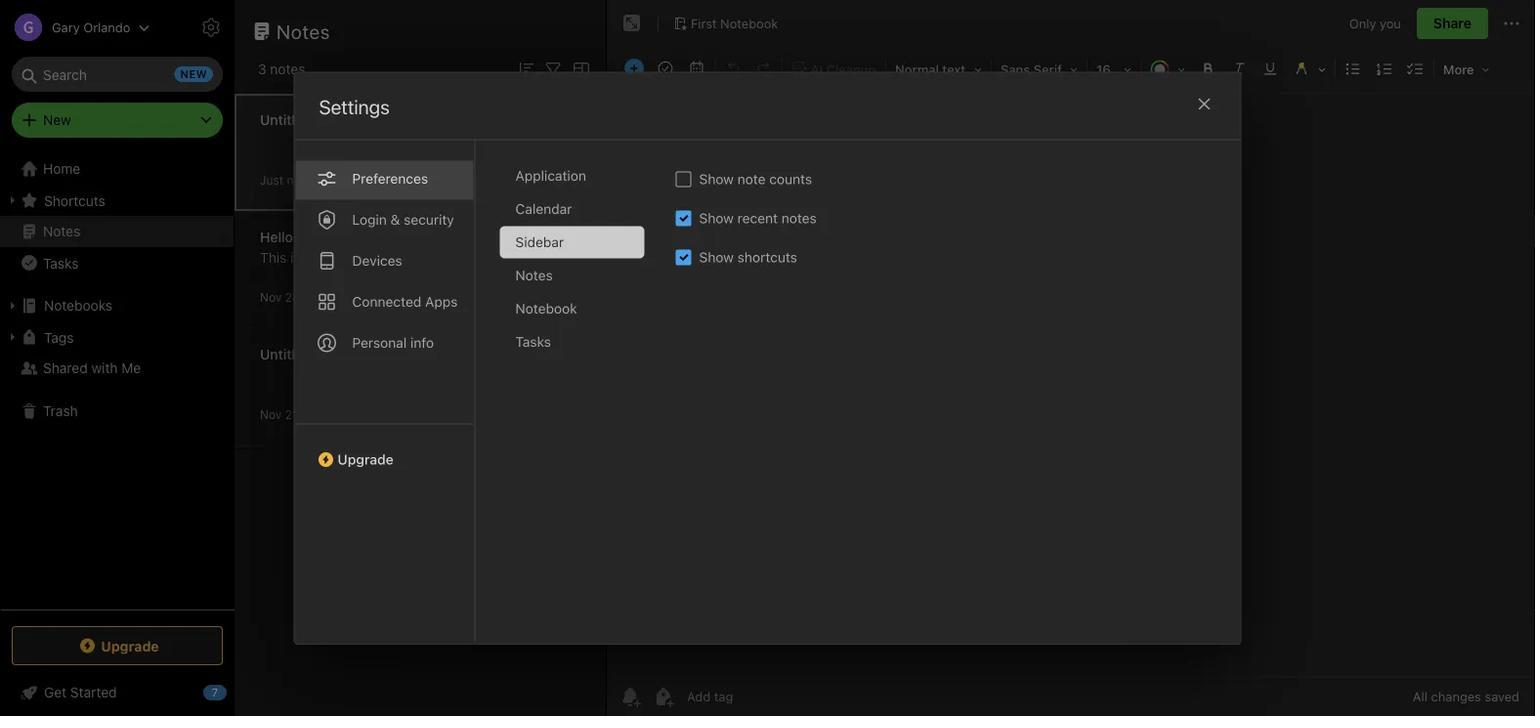 Task type: describe. For each thing, give the bounding box(es) containing it.
Show recent notes checkbox
[[676, 210, 692, 226]]

nov 28
[[260, 291, 300, 305]]

3 notes
[[258, 61, 305, 77]]

notebooks link
[[0, 290, 234, 322]]

numbered list image
[[1372, 55, 1399, 82]]

security
[[404, 211, 454, 228]]

preferences
[[352, 170, 428, 187]]

just
[[260, 174, 284, 187]]

show for show note counts
[[699, 171, 734, 187]]

connected apps
[[352, 294, 458, 310]]

underline image
[[1257, 55, 1285, 82]]

new button
[[12, 103, 223, 138]]

me
[[122, 360, 141, 376]]

heading level image
[[889, 55, 989, 82]]

login & security
[[352, 211, 454, 228]]

untitled for now
[[260, 112, 312, 128]]

notes inside notes tab
[[516, 267, 553, 283]]

first
[[691, 16, 717, 30]]

tasks inside "tab"
[[516, 334, 551, 350]]

shortcuts
[[44, 192, 105, 208]]

share button
[[1417, 8, 1489, 39]]

personal info
[[352, 335, 434, 351]]

with
[[91, 360, 118, 376]]

notebook inside button
[[721, 16, 779, 30]]

home
[[43, 161, 80, 177]]

show shortcuts
[[699, 249, 798, 265]]

notebook tab
[[500, 293, 645, 325]]

all
[[1414, 690, 1428, 704]]

now
[[287, 174, 309, 187]]

notebooks
[[44, 298, 113, 314]]

new
[[43, 112, 71, 128]]

note window element
[[607, 0, 1536, 717]]

trash
[[43, 403, 78, 419]]

calendar
[[516, 201, 572, 217]]

application tab
[[500, 160, 645, 192]]

untitled for 21
[[260, 347, 312, 363]]

Show note counts checkbox
[[676, 171, 692, 187]]

tab list for show note counts
[[500, 160, 660, 644]]

shortcuts
[[738, 249, 798, 265]]

highlight image
[[1287, 55, 1333, 82]]

show recent notes
[[699, 210, 817, 226]]

0 vertical spatial notes
[[270, 61, 305, 77]]

a
[[304, 250, 312, 266]]

shared
[[43, 360, 88, 376]]

recent
[[738, 210, 778, 226]]

Show shortcuts checkbox
[[676, 250, 692, 265]]

add a reminder image
[[619, 685, 642, 709]]

bold image
[[1195, 55, 1222, 82]]

login
[[352, 211, 387, 228]]

notes tab
[[500, 259, 645, 292]]

nov for nov 21
[[260, 408, 282, 422]]

shared with me
[[43, 360, 141, 376]]

note
[[738, 171, 766, 187]]

all changes saved
[[1414, 690, 1520, 704]]

sidebar tab
[[500, 226, 645, 258]]

tasks tab
[[500, 326, 645, 358]]

more image
[[1437, 55, 1497, 82]]

tags button
[[0, 322, 234, 353]]

apps
[[425, 294, 458, 310]]

connected
[[352, 294, 422, 310]]

calendar tab
[[500, 193, 645, 225]]

settings
[[319, 95, 390, 118]]

only you
[[1350, 16, 1402, 31]]

expand tags image
[[5, 329, 21, 345]]



Task type: vqa. For each thing, say whether or not it's contained in the screenshot.
Update on the right of the page
no



Task type: locate. For each thing, give the bounding box(es) containing it.
tasks down notebook tab
[[516, 334, 551, 350]]

notes down counts on the right
[[782, 210, 817, 226]]

first notebook
[[691, 16, 779, 30]]

0 vertical spatial test
[[315, 250, 340, 266]]

hello
[[260, 229, 293, 245]]

1 show from the top
[[699, 171, 734, 187]]

shared with me link
[[0, 353, 234, 384]]

tab list
[[295, 140, 476, 644], [500, 160, 660, 644]]

nov
[[260, 291, 282, 305], [260, 408, 282, 422]]

tree
[[0, 153, 235, 609]]

notes right the 3
[[270, 61, 305, 77]]

1 horizontal spatial tab list
[[500, 160, 660, 644]]

saved
[[1485, 690, 1520, 704]]

notes
[[277, 20, 330, 43], [43, 223, 80, 240], [516, 267, 553, 283]]

3 show from the top
[[699, 249, 734, 265]]

2 vertical spatial show
[[699, 249, 734, 265]]

1 vertical spatial notebook
[[516, 300, 577, 317]]

28
[[285, 291, 300, 305]]

0 horizontal spatial tab list
[[295, 140, 476, 644]]

&
[[391, 211, 400, 228]]

test
[[315, 250, 340, 266], [353, 290, 374, 304]]

1 vertical spatial notes
[[782, 210, 817, 226]]

tag
[[317, 290, 335, 304]]

this
[[260, 250, 287, 266]]

notes down sidebar
[[516, 267, 553, 283]]

shortcuts button
[[0, 185, 234, 216]]

notebook inside tab
[[516, 300, 577, 317]]

only
[[1350, 16, 1377, 31]]

test right tag
[[353, 290, 374, 304]]

1 vertical spatial test
[[353, 290, 374, 304]]

add tag image
[[652, 685, 676, 709]]

tasks inside button
[[43, 255, 79, 271]]

0 vertical spatial show
[[699, 171, 734, 187]]

is
[[290, 250, 301, 266]]

0 vertical spatial notes
[[277, 20, 330, 43]]

1 horizontal spatial notes
[[782, 210, 817, 226]]

2 vertical spatial notes
[[516, 267, 553, 283]]

Search text field
[[25, 57, 209, 92]]

1 vertical spatial tasks
[[516, 334, 551, 350]]

1 vertical spatial show
[[699, 210, 734, 226]]

notes down the shortcuts
[[43, 223, 80, 240]]

close image
[[1193, 92, 1217, 116]]

1 nov from the top
[[260, 291, 282, 305]]

2 show from the top
[[699, 210, 734, 226]]

None search field
[[25, 57, 209, 92]]

upgrade button inside tab list
[[295, 424, 475, 475]]

calendar event image
[[683, 55, 711, 82]]

info
[[411, 335, 434, 351]]

tasks up notebooks
[[43, 255, 79, 271]]

show right show recent notes checkbox
[[699, 210, 734, 226]]

devices
[[352, 253, 402, 269]]

Note Editor text field
[[607, 94, 1536, 677]]

1 untitled from the top
[[260, 112, 312, 128]]

font family image
[[994, 55, 1085, 82]]

upgrade for the upgrade popup button within the tab list
[[338, 451, 394, 468]]

0 vertical spatial notebook
[[721, 16, 779, 30]]

changes
[[1432, 690, 1482, 704]]

0 horizontal spatial tasks
[[43, 255, 79, 271]]

italic image
[[1226, 55, 1253, 82]]

font size image
[[1090, 55, 1139, 82]]

expand notebooks image
[[5, 298, 21, 314]]

notes up 3 notes
[[277, 20, 330, 43]]

show for show shortcuts
[[699, 249, 734, 265]]

expand note image
[[621, 12, 644, 35]]

you
[[1380, 16, 1402, 31]]

0 vertical spatial untitled
[[260, 112, 312, 128]]

1 horizontal spatial notes
[[277, 20, 330, 43]]

1 vertical spatial notes
[[43, 223, 80, 240]]

untitled down 3 notes
[[260, 112, 312, 128]]

checklist image
[[1403, 55, 1430, 82]]

1 horizontal spatial tasks
[[516, 334, 551, 350]]

just now
[[260, 174, 309, 187]]

1 vertical spatial nov
[[260, 408, 282, 422]]

notes inside notes link
[[43, 223, 80, 240]]

0 horizontal spatial upgrade button
[[12, 627, 223, 666]]

settings image
[[199, 16, 223, 39]]

1 vertical spatial upgrade button
[[12, 627, 223, 666]]

insert image
[[620, 55, 649, 82]]

1 horizontal spatial upgrade
[[338, 451, 394, 468]]

0 vertical spatial tasks
[[43, 255, 79, 271]]

0 horizontal spatial test
[[315, 250, 340, 266]]

1 horizontal spatial test
[[353, 290, 374, 304]]

notebook down notes tab
[[516, 300, 577, 317]]

tasks button
[[0, 247, 234, 279]]

sidebar
[[516, 234, 564, 250]]

show for show recent notes
[[699, 210, 734, 226]]

show right show shortcuts option
[[699, 249, 734, 265]]

2 horizontal spatial notes
[[516, 267, 553, 283]]

2 untitled from the top
[[260, 347, 312, 363]]

nov left '21'
[[260, 408, 282, 422]]

upgrade button
[[295, 424, 475, 475], [12, 627, 223, 666]]

0 horizontal spatial notebook
[[516, 300, 577, 317]]

nov left 28 on the left of page
[[260, 291, 282, 305]]

notebook right 'first'
[[721, 16, 779, 30]]

0 vertical spatial upgrade button
[[295, 424, 475, 475]]

counts
[[770, 171, 813, 187]]

home link
[[0, 153, 235, 185]]

2 nov from the top
[[260, 408, 282, 422]]

personal
[[352, 335, 407, 351]]

upgrade
[[338, 451, 394, 468], [101, 638, 159, 654]]

0 horizontal spatial notes
[[270, 61, 305, 77]]

1 vertical spatial upgrade
[[101, 638, 159, 654]]

bulleted list image
[[1340, 55, 1368, 82]]

notebook
[[721, 16, 779, 30], [516, 300, 577, 317]]

nov for nov 28
[[260, 291, 282, 305]]

tree containing home
[[0, 153, 235, 609]]

trash link
[[0, 396, 234, 427]]

notes link
[[0, 216, 234, 247]]

show right show note counts option
[[699, 171, 734, 187]]

share
[[1434, 15, 1472, 31]]

1 vertical spatial untitled
[[260, 347, 312, 363]]

1 horizontal spatial upgrade button
[[295, 424, 475, 475]]

untitled down nov 28
[[260, 347, 312, 363]]

tags
[[44, 329, 74, 345]]

test right a
[[315, 250, 340, 266]]

0 vertical spatial nov
[[260, 291, 282, 305]]

this is a test
[[260, 250, 340, 266]]

show note counts
[[699, 171, 813, 187]]

tab list containing application
[[500, 160, 660, 644]]

3
[[258, 61, 267, 77]]

1 horizontal spatial notebook
[[721, 16, 779, 30]]

tab list containing preferences
[[295, 140, 476, 644]]

first notebook button
[[667, 10, 785, 37]]

upgrade inside tab list
[[338, 451, 394, 468]]

0 horizontal spatial notes
[[43, 223, 80, 240]]

0 vertical spatial upgrade
[[338, 451, 394, 468]]

tasks
[[43, 255, 79, 271], [516, 334, 551, 350]]

tab list for calendar
[[295, 140, 476, 644]]

21
[[285, 408, 298, 422]]

show
[[699, 171, 734, 187], [699, 210, 734, 226], [699, 249, 734, 265]]

nov 21
[[260, 408, 298, 422]]

task image
[[652, 55, 679, 82]]

font color image
[[1144, 55, 1193, 82]]

upgrade for the left the upgrade popup button
[[101, 638, 159, 654]]

untitled
[[260, 112, 312, 128], [260, 347, 312, 363]]

notes
[[270, 61, 305, 77], [782, 210, 817, 226]]

0 horizontal spatial upgrade
[[101, 638, 159, 654]]

application
[[516, 167, 586, 184]]



